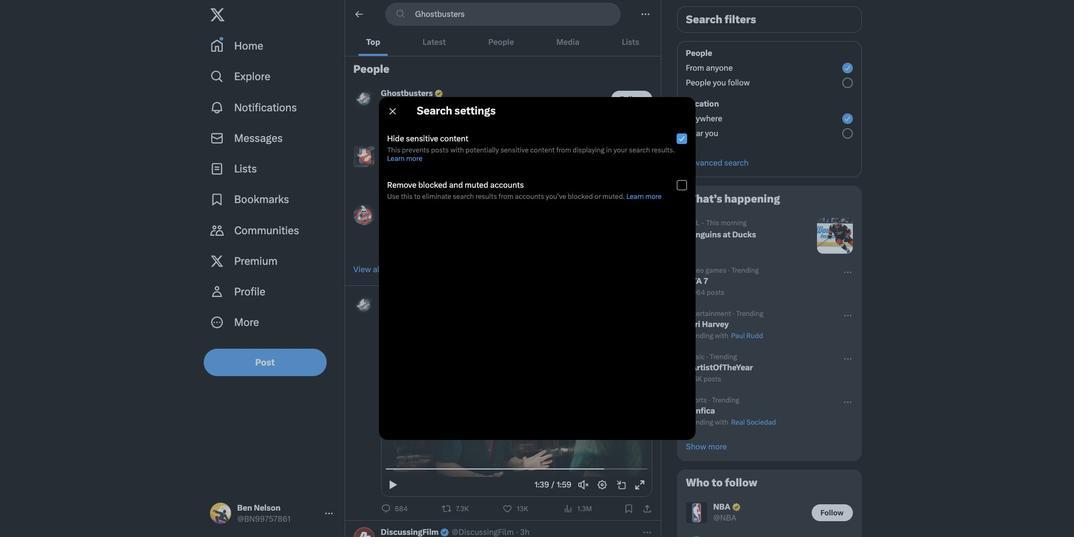 Task type: locate. For each thing, give the bounding box(es) containing it.
posts down 7 in the right of the page
[[707, 289, 725, 297]]

search settings dialog
[[0, 0, 1074, 537]]

sensitive down : frozen empire is coming soon, exclusively to movie theaters.
[[501, 146, 529, 154]]

0 vertical spatial more
[[406, 155, 422, 163]]

learn more link down prevents
[[387, 155, 422, 163]]

learn down hide
[[387, 155, 405, 163]]

6,064
[[686, 289, 705, 297]]

verified account image for nba
[[732, 503, 741, 513]]

trending inside video games · trending gta 7 6,064 posts
[[731, 267, 759, 274]]

more down prevents
[[406, 155, 422, 163]]

accounts up results
[[490, 181, 524, 190]]

post
[[255, 357, 275, 368]]

nba link
[[713, 502, 741, 513]]

1 vertical spatial learn
[[626, 193, 644, 201]]

search down and
[[453, 193, 474, 201]]

1 vertical spatial search
[[417, 105, 452, 117]]

trending up real
[[712, 396, 739, 404]]

1 horizontal spatial lists link
[[601, 28, 661, 56]]

· for benfica
[[709, 396, 710, 404]]

from down for support, email us at gbsu-support@illfonic.com
[[499, 193, 513, 201]]

684 replies, 7361 reposts, 13798 likes, 600 bookmarks, 1322060 views group
[[381, 504, 652, 514]]

paul
[[731, 332, 745, 340]]

· right games
[[728, 267, 730, 274]]

blocked left or at the top right of the page
[[568, 193, 593, 201]]

1 horizontal spatial blocked
[[568, 193, 593, 201]]

more right muted.
[[645, 193, 662, 201]]

tab list
[[345, 28, 661, 56]]

to right who
[[712, 477, 723, 489]]

follow inside section
[[821, 509, 844, 517]]

post link
[[203, 349, 327, 376]]

· for morning
[[702, 219, 704, 228]]

1 horizontal spatial lists
[[622, 37, 639, 47]]

posts
[[431, 146, 449, 154], [707, 289, 725, 297], [704, 375, 721, 383]]

posts inside music · trending #artistoftheyear 11.5k posts
[[704, 375, 721, 383]]

ghostbusters:
[[381, 147, 435, 156]]

from inside remove blocked and muted accounts use this to eliminate search results from accounts you've blocked or muted. learn more
[[499, 193, 513, 201]]

posts down hide sensitive content at the left top
[[431, 146, 449, 154]]

who
[[686, 477, 710, 489]]

you
[[713, 78, 726, 88], [705, 129, 718, 138]]

blocked up eliminate
[[418, 181, 447, 190]]

more right "show"
[[708, 442, 727, 452]]

people
[[488, 37, 514, 47], [686, 49, 712, 58], [353, 63, 390, 75], [686, 78, 711, 88]]

real sociedad link
[[730, 419, 776, 427]]

0 horizontal spatial learn more link
[[387, 155, 422, 163]]

1 vertical spatial follow
[[725, 477, 757, 489]]

notifications
[[234, 101, 297, 114]]

happening
[[724, 193, 780, 205]]

0 vertical spatial at
[[413, 181, 420, 191]]

ben
[[237, 504, 252, 513]]

home timeline element
[[345, 0, 661, 537]]

1 horizontal spatial content
[[530, 146, 555, 154]]

location
[[686, 99, 719, 109]]

follow
[[620, 95, 643, 103], [620, 153, 643, 161], [821, 509, 844, 517]]

explore
[[234, 70, 270, 83]]

in
[[606, 146, 612, 154]]

1:39 / 1:59
[[534, 480, 571, 490]]

trending up #artistoftheyear
[[710, 353, 737, 361]]

· for lori
[[733, 310, 735, 318]]

more
[[406, 155, 422, 163], [645, 193, 662, 201], [708, 442, 727, 452]]

1 horizontal spatial to
[[592, 112, 600, 122]]

penguins
[[686, 230, 721, 240]]

1 vertical spatial from
[[499, 193, 513, 201]]

0 vertical spatial you
[[713, 78, 726, 88]]

this inside this prevents posts with potentially sensitive content from displaying in your search results. learn more
[[387, 146, 400, 154]]

learn more link
[[387, 155, 422, 163], [626, 193, 662, 201]]

1 horizontal spatial verified account image
[[506, 147, 515, 157]]

frozen
[[440, 112, 464, 122]]

1 vertical spatial you
[[705, 129, 718, 138]]

0 vertical spatial sensitive
[[406, 134, 438, 144]]

1.3m link
[[563, 504, 596, 514]]

lists link inside home timeline element
[[601, 28, 661, 56]]

from
[[556, 146, 571, 154], [499, 193, 513, 201]]

·
[[702, 219, 704, 228], [728, 267, 730, 274], [733, 310, 735, 318], [706, 353, 708, 361], [709, 396, 710, 404]]

1 vertical spatial to
[[414, 193, 421, 201]]

0 vertical spatial lists
[[622, 37, 639, 47]]

2 horizontal spatial verified account image
[[732, 503, 741, 513]]

2 vertical spatial follow
[[821, 509, 844, 517]]

to right this
[[414, 193, 421, 201]]

0 vertical spatial learn more link
[[387, 155, 422, 163]]

search right your
[[629, 146, 650, 154]]

lists link for "media" link
[[601, 28, 661, 56]]

2 horizontal spatial more
[[708, 442, 727, 452]]

0 vertical spatial search
[[629, 146, 650, 154]]

0 vertical spatial follow
[[620, 95, 643, 103]]

this up penguins
[[706, 219, 719, 227]]

0 horizontal spatial from
[[499, 193, 513, 201]]

learn
[[387, 155, 405, 163], [626, 193, 644, 201]]

1 vertical spatial follow button
[[611, 149, 652, 166]]

results
[[476, 193, 497, 201]]

with inside the sports · trending benfica trending with real sociedad
[[715, 419, 729, 427]]

0 horizontal spatial search
[[417, 105, 452, 117]]

show
[[686, 442, 706, 452]]

1 horizontal spatial search
[[629, 146, 650, 154]]

trending right games
[[731, 267, 759, 274]]

to inside : frozen empire is coming soon, exclusively to movie theaters.
[[592, 112, 600, 122]]

· right sports
[[709, 396, 710, 404]]

1 vertical spatial verified account image
[[732, 503, 741, 513]]

view all
[[353, 265, 381, 274]]

@nba
[[713, 514, 737, 523]]

search inside remove blocked and muted accounts use this to eliminate search results from accounts you've blocked or muted. learn more
[[453, 193, 474, 201]]

you down anyone
[[713, 78, 726, 88]]

this down hide
[[387, 146, 400, 154]]

· right the nhl
[[702, 219, 704, 228]]

verified account image for ghostbusters: spirits unleashed
[[506, 147, 515, 157]]

people down search search field
[[488, 37, 514, 47]]

684
[[395, 505, 408, 513]]

unleashed
[[464, 147, 504, 156]]

0 horizontal spatial this
[[387, 146, 400, 154]]

1 vertical spatial lists
[[234, 163, 257, 175]]

anyone
[[706, 63, 733, 73]]

games
[[706, 267, 727, 274]]

1 vertical spatial learn more link
[[626, 193, 662, 201]]

lists link
[[601, 28, 661, 56], [203, 154, 340, 184]]

0 horizontal spatial verified account image
[[440, 528, 450, 537]]

0 horizontal spatial more
[[406, 155, 422, 163]]

sensitive
[[406, 134, 438, 144], [501, 146, 529, 154]]

0 vertical spatial follow button
[[611, 91, 652, 107]]

684 button
[[381, 504, 412, 514]]

0 vertical spatial with
[[450, 146, 464, 154]]

trending
[[731, 267, 759, 274], [736, 310, 763, 318], [686, 332, 713, 340], [710, 353, 737, 361], [712, 396, 739, 404], [686, 419, 713, 427]]

more inside remove blocked and muted accounts use this to eliminate search results from accounts you've blocked or muted. learn more
[[645, 193, 662, 201]]

2 vertical spatial with
[[715, 419, 729, 427]]

· inside the sports · trending benfica trending with real sociedad
[[709, 396, 710, 404]]

0 vertical spatial lists link
[[601, 28, 661, 56]]

verified account image
[[434, 89, 444, 99]]

advanced search link
[[678, 149, 861, 177]]

accounts
[[490, 181, 524, 190], [515, 193, 544, 201]]

0 vertical spatial verified account image
[[506, 147, 515, 157]]

1 vertical spatial this
[[706, 219, 719, 227]]

2 horizontal spatial search
[[724, 158, 749, 168]]

from left displaying
[[556, 146, 571, 154]]

with down harvey
[[715, 332, 729, 340]]

2 vertical spatial verified account image
[[440, 528, 450, 537]]

0 horizontal spatial lists link
[[203, 154, 340, 184]]

accounts down for support, email us at gbsu-support@illfonic.com
[[515, 193, 544, 201]]

show more link
[[678, 433, 861, 461]]

who to follow section
[[678, 470, 861, 537]]

2 vertical spatial posts
[[704, 375, 721, 383]]

with left potentially
[[450, 146, 464, 154]]

1 vertical spatial lists link
[[203, 154, 340, 184]]

1 horizontal spatial more
[[645, 193, 662, 201]]

at
[[413, 181, 420, 191], [723, 230, 731, 240]]

to for eliminate
[[414, 193, 421, 201]]

1 vertical spatial sensitive
[[501, 146, 529, 154]]

1 horizontal spatial at
[[723, 230, 731, 240]]

trending inside music · trending #artistoftheyear 11.5k posts
[[710, 353, 737, 361]]

posts inside this prevents posts with potentially sensitive content from displaying in your search results. learn more
[[431, 146, 449, 154]]

0 vertical spatial content
[[440, 134, 468, 144]]

0 vertical spatial this
[[387, 146, 400, 154]]

support,
[[612, 171, 643, 180]]

verified account image
[[506, 147, 515, 157], [732, 503, 741, 513], [440, 528, 450, 537]]

follow button for ghostbusters: spirits unleashed
[[611, 149, 652, 166]]

trending down lori
[[686, 332, 713, 340]]

1 vertical spatial at
[[723, 230, 731, 240]]

0 horizontal spatial lists
[[234, 163, 257, 175]]

Search search field
[[385, 2, 621, 26]]

sensitive inside this prevents posts with potentially sensitive content from displaying in your search results. learn more
[[501, 146, 529, 154]]

1 horizontal spatial sensitive
[[501, 146, 529, 154]]

0 vertical spatial follow
[[728, 78, 750, 88]]

music · trending #artistoftheyear 11.5k posts
[[686, 353, 753, 383]]

follow for nba
[[821, 509, 844, 517]]

verified account image inside the ghostbusters: spirits unleashed link
[[506, 147, 515, 157]]

· inside entertainment · trending lori harvey trending with paul rudd
[[733, 310, 735, 318]]

· inside music · trending #artistoftheyear 11.5k posts
[[706, 353, 708, 361]]

1 horizontal spatial this
[[706, 219, 719, 227]]

search down verified account icon
[[417, 105, 452, 117]]

people link
[[467, 28, 535, 56]]

2 vertical spatial search
[[453, 193, 474, 201]]

content up spirits
[[440, 134, 468, 144]]

you inside people option group
[[713, 78, 726, 88]]

to inside remove blocked and muted accounts use this to eliminate search results from accounts you've blocked or muted. learn more
[[414, 193, 421, 201]]

posts down #artistoftheyear
[[704, 375, 721, 383]]

follow inside people option group
[[728, 78, 750, 88]]

search for search filters
[[686, 13, 722, 26]]

to inside section
[[712, 477, 723, 489]]

to left movie
[[592, 112, 600, 122]]

follow down anyone
[[728, 78, 750, 88]]

0 horizontal spatial at
[[413, 181, 420, 191]]

0 horizontal spatial search
[[453, 193, 474, 201]]

near you
[[686, 129, 718, 138]]

1 vertical spatial content
[[530, 146, 555, 154]]

content down soon,
[[530, 146, 555, 154]]

location option group
[[686, 92, 857, 141]]

2 horizontal spatial to
[[712, 477, 723, 489]]

2 vertical spatial follow button
[[812, 504, 853, 521]]

to
[[592, 112, 600, 122], [414, 193, 421, 201], [712, 477, 723, 489]]

1 vertical spatial more
[[645, 193, 662, 201]]

search inside group
[[417, 105, 452, 117]]

potentially
[[466, 146, 499, 154]]

you for people
[[713, 78, 726, 88]]

· up paul
[[733, 310, 735, 318]]

email
[[381, 181, 401, 191]]

tab list containing top
[[345, 28, 661, 56]]

0 vertical spatial learn
[[387, 155, 405, 163]]

1 vertical spatial with
[[715, 332, 729, 340]]

ghostbusters: spirits unleashed link
[[381, 146, 515, 157]]

at down morning
[[723, 230, 731, 240]]

search left filters
[[686, 13, 722, 26]]

search for search settings
[[417, 105, 452, 117]]

advanced search
[[686, 158, 749, 168]]

1 horizontal spatial search
[[686, 13, 722, 26]]

@ghostbusters link
[[381, 99, 437, 110]]

:
[[436, 112, 438, 122]]

1 horizontal spatial learn
[[626, 193, 644, 201]]

latest
[[423, 37, 446, 47]]

explore link
[[203, 61, 340, 92]]

you for near
[[705, 129, 718, 138]]

1 vertical spatial posts
[[707, 289, 725, 297]]

nhl · this morning penguins at ducks
[[686, 219, 756, 240]]

top link
[[345, 28, 401, 56]]

0 horizontal spatial learn
[[387, 155, 405, 163]]

0 vertical spatial search
[[686, 13, 722, 26]]

0 vertical spatial from
[[556, 146, 571, 154]]

1 vertical spatial follow
[[620, 153, 643, 161]]

1 horizontal spatial from
[[556, 146, 571, 154]]

follow inside section
[[725, 477, 757, 489]]

0 vertical spatial to
[[592, 112, 600, 122]]

2 vertical spatial to
[[712, 477, 723, 489]]

you down "anywhere"
[[705, 129, 718, 138]]

this prevents posts with potentially sensitive content from displaying in your search results. learn more
[[387, 146, 675, 163]]

follow up nba link
[[725, 477, 757, 489]]

0 vertical spatial blocked
[[418, 181, 447, 190]]

search
[[629, 146, 650, 154], [724, 158, 749, 168], [453, 193, 474, 201]]

at right us
[[413, 181, 420, 191]]

sports · trending benfica trending with real sociedad
[[686, 396, 776, 427]]

movie
[[602, 112, 623, 122]]

learn right muted.
[[626, 193, 644, 201]]

7
[[704, 277, 708, 286]]

sports
[[686, 396, 707, 404]]

verified account image inside nba link
[[732, 503, 741, 513]]

0 vertical spatial posts
[[431, 146, 449, 154]]

search settings group
[[0, 0, 1074, 537]]

1 horizontal spatial learn more link
[[626, 193, 662, 201]]

follow button inside section
[[812, 504, 853, 521]]

· inside nhl · this morning penguins at ducks
[[702, 219, 704, 228]]

you inside location option group
[[705, 129, 718, 138]]

people inside tab list
[[488, 37, 514, 47]]

1 vertical spatial search
[[724, 158, 749, 168]]

sensitive up prevents
[[406, 134, 438, 144]]

with left real
[[715, 419, 729, 427]]

soon,
[[529, 112, 549, 122]]

search right advanced
[[724, 158, 749, 168]]

follow for who to follow
[[725, 477, 757, 489]]

0 horizontal spatial to
[[414, 193, 421, 201]]

0 horizontal spatial sensitive
[[406, 134, 438, 144]]

search
[[686, 13, 722, 26], [417, 105, 452, 117]]

1:39
[[534, 480, 549, 490]]

@ghostbusterssu
[[381, 158, 448, 167]]

learn more link down support,
[[626, 193, 662, 201]]

this inside nhl · this morning penguins at ducks
[[706, 219, 719, 227]]

· right music
[[706, 353, 708, 361]]



Task type: describe. For each thing, give the bounding box(es) containing it.
paul rudd link
[[730, 332, 763, 340]]

communities
[[234, 224, 299, 237]]

learn more link for use this to eliminate search results from accounts you've blocked or muted.
[[626, 193, 662, 201]]

nba
[[713, 503, 730, 512]]

· for #artistoftheyear
[[706, 353, 708, 361]]

at inside nhl · this morning penguins at ducks
[[723, 230, 731, 240]]

muted
[[465, 181, 488, 190]]

with inside this prevents posts with potentially sensitive content from displaying in your search results. learn more
[[450, 146, 464, 154]]

0 horizontal spatial blocked
[[418, 181, 447, 190]]

profile link
[[203, 277, 340, 307]]

1.3m
[[577, 505, 592, 513]]

premium link
[[203, 246, 340, 277]]

from
[[686, 63, 704, 73]]

remove blocked and muted accounts use this to eliminate search results from accounts you've blocked or muted. learn more
[[387, 181, 662, 201]]

2 vertical spatial more
[[708, 442, 727, 452]]

search inside this prevents posts with potentially sensitive content from displaying in your search results. learn more
[[629, 146, 650, 154]]

: frozen empire is coming soon, exclusively to movie theaters.
[[381, 112, 623, 133]]

learn inside this prevents posts with potentially sensitive content from displaying in your search results. learn more
[[387, 155, 405, 163]]

with inside entertainment · trending lori harvey trending with paul rudd
[[715, 332, 729, 340]]

learn more link for this prevents posts with potentially sensitive content from displaying in your search results.
[[387, 155, 422, 163]]

use
[[387, 193, 399, 201]]

results.
[[652, 146, 675, 154]]

who to follow
[[686, 477, 757, 489]]

people option group
[[686, 42, 857, 90]]

13k
[[517, 505, 528, 513]]

theaters.
[[381, 123, 413, 133]]

lists inside primary navigation
[[234, 163, 257, 175]]

messages link
[[203, 123, 340, 154]]

rudd
[[746, 332, 763, 340]]

benfica
[[686, 406, 715, 416]]

what's happening
[[686, 193, 780, 205]]

lori
[[686, 320, 700, 329]]

primary navigation
[[203, 31, 340, 338]]

and
[[449, 181, 463, 190]]

near
[[686, 129, 703, 138]]

music
[[686, 353, 705, 361]]

follow for ghostbusters
[[620, 95, 643, 103]]

1 vertical spatial blocked
[[568, 193, 593, 201]]

video
[[686, 267, 704, 274]]

#ghostbusters link
[[381, 112, 436, 122]]

from anyone
[[686, 63, 733, 73]]

empire
[[466, 112, 491, 122]]

@bn99757861
[[237, 515, 291, 524]]

home
[[234, 40, 263, 52]]

search inside "link"
[[724, 158, 749, 168]]

hide sensitive content
[[387, 134, 468, 144]]

notifications link
[[203, 92, 340, 123]]

this
[[401, 193, 413, 201]]

latest link
[[401, 28, 467, 56]]

Search query text field
[[409, 3, 620, 25]]

home link
[[203, 31, 340, 61]]

follow for people you follow
[[728, 78, 750, 88]]

communities link
[[203, 215, 340, 246]]

more inside this prevents posts with potentially sensitive content from displaying in your search results. learn more
[[406, 155, 422, 163]]

people you follow
[[686, 78, 750, 88]]

from inside this prevents posts with potentially sensitive content from displaying in your search results. learn more
[[556, 146, 571, 154]]

lists link for "messages" link
[[203, 154, 340, 184]]

content inside this prevents posts with potentially sensitive content from displaying in your search results. learn more
[[530, 146, 555, 154]]

for
[[599, 171, 611, 180]]

settings
[[455, 105, 496, 117]]

nhl
[[686, 219, 700, 227]]

you've
[[546, 193, 566, 201]]

trending up paul rudd link
[[736, 310, 763, 318]]

morning
[[721, 219, 747, 227]]

posts inside video games · trending gta 7 6,064 posts
[[707, 289, 725, 297]]

people up from
[[686, 49, 712, 58]]

ghostbusters
[[381, 89, 433, 98]]

bookmarks link
[[203, 184, 340, 215]]

1 vertical spatial accounts
[[515, 193, 544, 201]]

people down from
[[686, 78, 711, 88]]

sociedad
[[746, 419, 776, 427]]

/
[[551, 480, 555, 490]]

0 vertical spatial accounts
[[490, 181, 524, 190]]

video games · trending gta 7 6,064 posts
[[686, 267, 759, 297]]

all
[[373, 265, 381, 274]]

ghostbusters: spirits unleashed
[[381, 147, 504, 156]]

search settings
[[417, 105, 496, 117]]

media
[[557, 37, 580, 47]]

view
[[353, 265, 371, 274]]

real
[[731, 419, 745, 427]]

view all link
[[345, 256, 661, 283]]

ducks
[[732, 230, 756, 240]]

· inside video games · trending gta 7 6,064 posts
[[728, 267, 730, 274]]

to for movie
[[592, 112, 600, 122]]

0 horizontal spatial content
[[440, 134, 468, 144]]

bookmarks
[[234, 193, 289, 206]]

exclusively
[[551, 112, 590, 122]]

13k button
[[502, 504, 532, 514]]

#artistoftheyear
[[686, 363, 753, 373]]

lists inside tab list
[[622, 37, 639, 47]]

trending down benfica
[[686, 419, 713, 427]]

anywhere
[[686, 114, 722, 124]]

premium
[[234, 255, 278, 268]]

hide
[[387, 134, 404, 144]]

profile
[[234, 286, 265, 298]]

your
[[614, 146, 627, 154]]

people down the 'top'
[[353, 63, 390, 75]]

at inside for support, email us at gbsu-support@illfonic.com
[[413, 181, 420, 191]]

follow button for nba
[[812, 504, 853, 521]]

prevents
[[402, 146, 430, 154]]

top
[[366, 37, 380, 47]]

entertainment · trending lori harvey trending with paul rudd
[[686, 310, 763, 340]]

ghostbusters link
[[381, 88, 444, 99]]

@ghostbusters
[[381, 100, 437, 109]]

eliminate
[[422, 193, 451, 201]]

coming
[[500, 112, 527, 122]]

spirits
[[437, 147, 462, 156]]

learn inside remove blocked and muted accounts use this to eliminate search results from accounts you've blocked or muted. learn more
[[626, 193, 644, 201]]

follow for ghostbusters: spirits unleashed
[[620, 153, 643, 161]]

muted.
[[603, 193, 625, 201]]

follow button for ghostbusters
[[611, 91, 652, 107]]

gta
[[686, 277, 702, 286]]

11.5k
[[686, 375, 702, 383]]

is
[[493, 112, 499, 122]]



Task type: vqa. For each thing, say whether or not it's contained in the screenshot.
the top 'LISTS' link
yes



